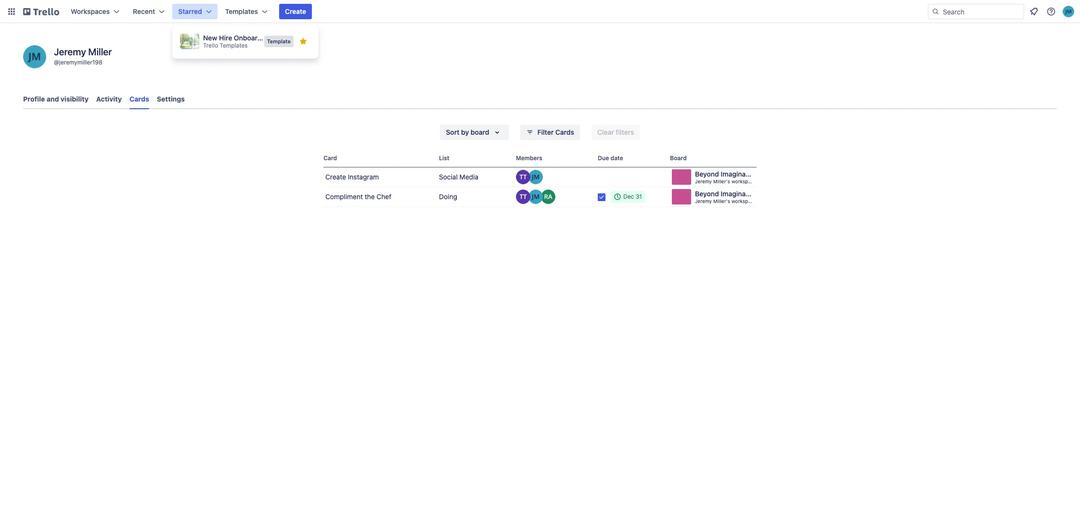 Task type: locate. For each thing, give the bounding box(es) containing it.
31
[[636, 193, 642, 200]]

template
[[267, 38, 291, 44]]

terry turtle (terryturtle) image left 'ruby anderson (rubyanderson7)' 'image'
[[516, 190, 530, 204]]

compliment the chef link
[[323, 187, 435, 206]]

card
[[323, 154, 337, 162]]

templates inside 'new hire onboarding trello templates'
[[220, 42, 248, 49]]

cards inside button
[[555, 128, 574, 136]]

create
[[285, 7, 306, 15], [325, 173, 346, 181]]

0 vertical spatial imagination
[[721, 170, 758, 178]]

1 vertical spatial templates
[[220, 42, 248, 49]]

1 vertical spatial terry turtle (terryturtle) image
[[516, 190, 530, 204]]

0 vertical spatial create
[[285, 7, 306, 15]]

1 vertical spatial workspace
[[732, 198, 756, 204]]

templates inside the templates 'dropdown button'
[[225, 7, 258, 15]]

jeremy miller (jeremymiller198) image
[[1063, 6, 1074, 17]]

profile
[[23, 95, 45, 103]]

due date
[[598, 154, 623, 162]]

workspaces
[[71, 7, 110, 15]]

1 vertical spatial beyond
[[695, 190, 719, 198]]

templates button
[[219, 4, 273, 19]]

sort by board button
[[440, 125, 508, 140]]

filter
[[537, 128, 554, 136]]

recent button
[[127, 4, 171, 19]]

beyond
[[695, 170, 719, 178], [695, 190, 719, 198]]

terry turtle (terryturtle) image down members
[[516, 170, 530, 184]]

1 horizontal spatial create
[[325, 173, 346, 181]]

starred icon image
[[299, 38, 307, 45]]

templates
[[225, 7, 258, 15], [220, 42, 248, 49]]

cards right filter
[[555, 128, 574, 136]]

ruby anderson (rubyanderson7) image
[[541, 190, 555, 204]]

create inside create instagram link
[[325, 173, 346, 181]]

1 vertical spatial miller's
[[713, 198, 730, 204]]

0 vertical spatial terry turtle (terryturtle) image
[[516, 170, 530, 184]]

2 beyond from the top
[[695, 190, 719, 198]]

2 beyond imagination jeremy miller's workspace from the top
[[695, 190, 758, 204]]

trello
[[203, 42, 218, 49]]

profile and visibility
[[23, 95, 89, 103]]

1 vertical spatial create
[[325, 173, 346, 181]]

0 vertical spatial miller's
[[713, 179, 730, 184]]

2 vertical spatial jeremy
[[695, 198, 712, 204]]

doing
[[439, 193, 457, 201]]

templates right trello
[[220, 42, 248, 49]]

jeremy
[[54, 46, 86, 57], [695, 179, 712, 184], [695, 198, 712, 204]]

filter cards
[[537, 128, 574, 136]]

date
[[611, 154, 623, 162]]

0 vertical spatial cards
[[129, 95, 149, 103]]

settings link
[[157, 90, 185, 108]]

1 vertical spatial cards
[[555, 128, 574, 136]]

0 horizontal spatial cards
[[129, 95, 149, 103]]

cards right activity
[[129, 95, 149, 103]]

0 vertical spatial workspace
[[732, 179, 756, 184]]

create up starred icon
[[285, 7, 306, 15]]

0 horizontal spatial create
[[285, 7, 306, 15]]

miller's
[[713, 179, 730, 184], [713, 198, 730, 204]]

new hire onboarding trello templates
[[203, 34, 271, 49]]

0 vertical spatial beyond
[[695, 170, 719, 178]]

cards
[[129, 95, 149, 103], [555, 128, 574, 136]]

1 vertical spatial jeremy miller (jeremymiller198) image
[[528, 170, 543, 184]]

due
[[598, 154, 609, 162]]

0 vertical spatial jeremy miller (jeremymiller198) image
[[23, 45, 46, 68]]

1 workspace from the top
[[732, 179, 756, 184]]

workspace
[[732, 179, 756, 184], [732, 198, 756, 204]]

jeremy miller (jeremymiller198) image
[[23, 45, 46, 68], [528, 170, 543, 184], [528, 190, 543, 204]]

0 vertical spatial beyond imagination jeremy miller's workspace
[[695, 170, 758, 184]]

1 horizontal spatial cards
[[555, 128, 574, 136]]

search image
[[932, 8, 939, 15]]

1 terry turtle (terryturtle) image from the top
[[516, 170, 530, 184]]

0 vertical spatial templates
[[225, 7, 258, 15]]

beyond imagination jeremy miller's workspace
[[695, 170, 758, 184], [695, 190, 758, 204]]

2 terry turtle (terryturtle) image from the top
[[516, 190, 530, 204]]

create down card
[[325, 173, 346, 181]]

create inside button
[[285, 7, 306, 15]]

terry turtle (terryturtle) image for social media
[[516, 170, 530, 184]]

0 vertical spatial jeremy
[[54, 46, 86, 57]]

1 vertical spatial jeremy
[[695, 179, 712, 184]]

imagination
[[721, 170, 758, 178], [721, 190, 758, 198]]

dec 31
[[623, 193, 642, 200]]

create for create
[[285, 7, 306, 15]]

terry turtle (terryturtle) image
[[516, 170, 530, 184], [516, 190, 530, 204]]

primary element
[[0, 0, 1080, 23]]

jeremy miller (jeremymiller198) image for compliment the chef
[[528, 190, 543, 204]]

hire
[[219, 34, 232, 42]]

1 vertical spatial beyond imagination jeremy miller's workspace
[[695, 190, 758, 204]]

2 vertical spatial jeremy miller (jeremymiller198) image
[[528, 190, 543, 204]]

by
[[461, 128, 469, 136]]

templates up onboarding
[[225, 7, 258, 15]]

back to home image
[[23, 4, 59, 19]]

1 beyond imagination jeremy miller's workspace from the top
[[695, 170, 758, 184]]

1 vertical spatial imagination
[[721, 190, 758, 198]]

cards link
[[129, 90, 149, 109]]

board
[[471, 128, 489, 136]]



Task type: vqa. For each thing, say whether or not it's contained in the screenshot.
"JEREMYMILLER198"
yes



Task type: describe. For each thing, give the bounding box(es) containing it.
visibility
[[61, 95, 89, 103]]

activity link
[[96, 90, 122, 108]]

create button
[[279, 4, 312, 19]]

filter cards button
[[520, 125, 580, 140]]

and
[[47, 95, 59, 103]]

create for create instagram
[[325, 173, 346, 181]]

starred button
[[172, 4, 217, 19]]

create instagram link
[[323, 167, 435, 187]]

instagram
[[348, 173, 379, 181]]

list
[[439, 154, 449, 162]]

create instagram
[[325, 173, 379, 181]]

2 miller's from the top
[[713, 198, 730, 204]]

compliment
[[325, 193, 363, 201]]

1 miller's from the top
[[713, 179, 730, 184]]

sort
[[446, 128, 459, 136]]

open information menu image
[[1046, 7, 1056, 16]]

sort by board
[[446, 128, 489, 136]]

social media
[[439, 173, 478, 181]]

chef
[[377, 193, 391, 201]]

Search field
[[939, 4, 1024, 19]]

media
[[459, 173, 478, 181]]

2 imagination from the top
[[721, 190, 758, 198]]

clear filters button
[[591, 125, 640, 140]]

profile and visibility link
[[23, 90, 89, 108]]

terry turtle (terryturtle) image for doing
[[516, 190, 530, 204]]

1 imagination from the top
[[721, 170, 758, 178]]

1 beyond from the top
[[695, 170, 719, 178]]

miller
[[88, 46, 112, 57]]

clear filters
[[597, 128, 634, 136]]

jeremy miller @ jeremymiller198
[[54, 46, 112, 66]]

starred
[[178, 7, 202, 15]]

onboarding
[[234, 34, 271, 42]]

0 notifications image
[[1028, 6, 1040, 17]]

members
[[516, 154, 542, 162]]

social
[[439, 173, 458, 181]]

workspaces button
[[65, 4, 125, 19]]

2 workspace from the top
[[732, 198, 756, 204]]

jeremy miller (jeremymiller198) image for create instagram
[[528, 170, 543, 184]]

filters
[[616, 128, 634, 136]]

the
[[365, 193, 375, 201]]

@
[[54, 59, 59, 66]]

activity
[[96, 95, 122, 103]]

board
[[670, 154, 687, 162]]

dec
[[623, 193, 634, 200]]

clear
[[597, 128, 614, 136]]

compliment the chef
[[325, 193, 391, 201]]

new
[[203, 34, 217, 42]]

jeremymiller198
[[59, 59, 102, 66]]

switch to… image
[[7, 7, 16, 16]]

jeremy inside jeremy miller @ jeremymiller198
[[54, 46, 86, 57]]

recent
[[133, 7, 155, 15]]

settings
[[157, 95, 185, 103]]



